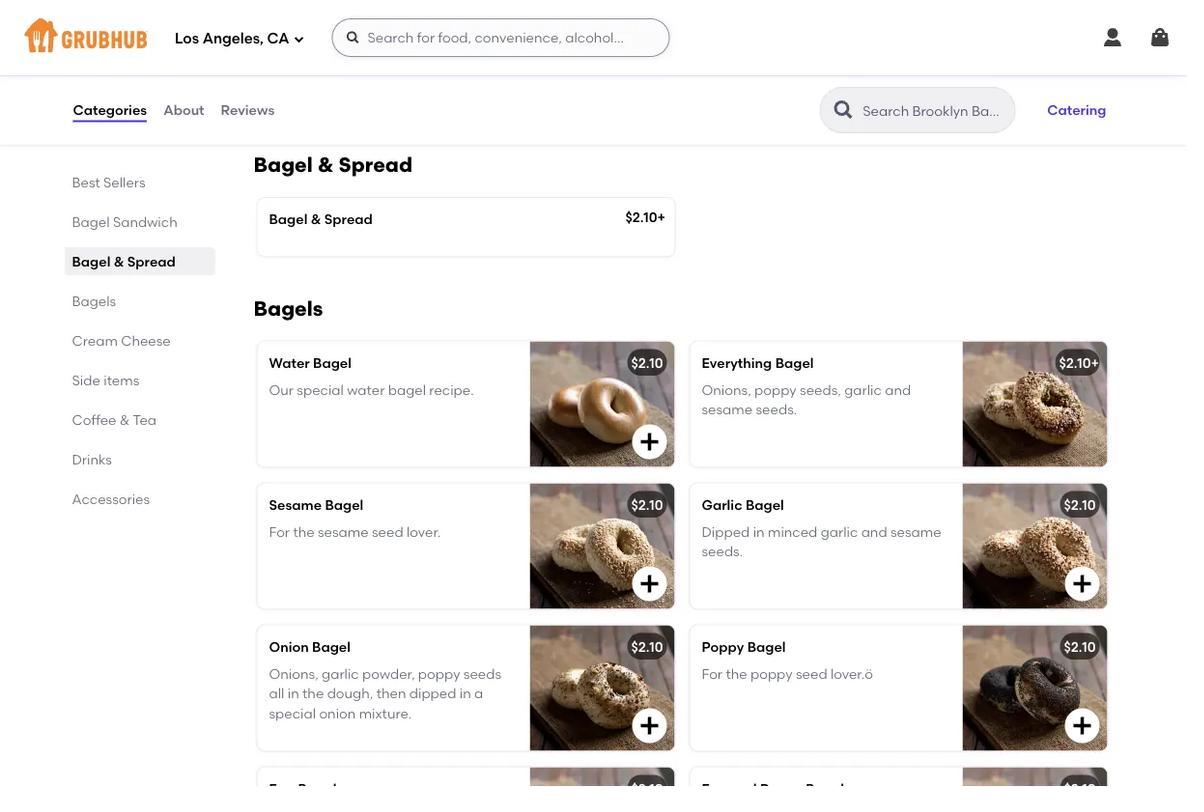 Task type: vqa. For each thing, say whether or not it's contained in the screenshot.
GIFT CARDS link
no



Task type: describe. For each thing, give the bounding box(es) containing it.
side items tab
[[72, 370, 207, 390]]

coleslaw.
[[323, 66, 386, 83]]

1 vertical spatial spread
[[324, 211, 373, 228]]

cream cheese tab
[[72, 330, 207, 351]]

up,
[[436, 47, 457, 63]]

bagel & spread inside tab
[[72, 253, 176, 270]]

dipped
[[702, 524, 750, 540]]

jack for tomatoes,
[[876, 47, 908, 63]]

garlic bagel image
[[963, 484, 1108, 609]]

los angeles, ca
[[175, 30, 289, 47]]

sesame bagel image
[[530, 484, 675, 609]]

open face sandwich  with smashed avocado, onions, peppers, olives, tomatoes, jack cheese and topped a poached egg. button
[[690, 0, 1108, 112]]

for for for the poppy seed lover.ö
[[702, 666, 723, 682]]

dipped in minced garlic and sesame seeds.
[[702, 524, 942, 560]]

on
[[353, 86, 369, 102]]

side
[[72, 372, 100, 388]]

seeds. for dipped
[[702, 543, 743, 560]]

onion
[[269, 639, 309, 655]]

tea
[[133, 412, 157, 428]]

a inside open face sandwich  with smashed avocado, onions, peppers, olives, tomatoes, jack cheese and topped a poached egg.
[[1043, 47, 1052, 63]]

0 vertical spatial spread
[[339, 153, 413, 177]]

sesame for onions,
[[702, 401, 753, 418]]

and for dipped in minced garlic and sesame seeds.
[[861, 524, 887, 540]]

$2.10 for for the sesame seed lover.
[[631, 497, 663, 513]]

the inside onions, garlic powder, poppy seeds all in the dough, then dipped in a special onion mixture.
[[302, 686, 324, 702]]

1 vertical spatial $2.10 +
[[1059, 355, 1099, 371]]

cheese for cream cheese
[[121, 332, 171, 349]]

coffee
[[72, 412, 116, 428]]

sesame for dipped
[[891, 524, 942, 540]]

water
[[347, 382, 385, 398]]

poppy
[[702, 639, 744, 655]]

bagel & spread tab
[[72, 251, 207, 271]]

egg and poppy bagel image
[[963, 768, 1108, 787]]

onions, poppy seeds, garlic and sesame seeds.
[[702, 382, 911, 418]]

dough,
[[327, 686, 373, 702]]

cheese for cream cheese with dijon mustard, pastrami, egg sunny side up, jack cheese, coleslaw. we recommend to be served on our jalapeno cheese bagel.
[[318, 27, 368, 43]]

poppy bagel
[[702, 639, 786, 655]]

items
[[104, 372, 139, 388]]

garlic for seeds,
[[845, 382, 882, 398]]

face
[[742, 27, 771, 43]]

reviews
[[221, 102, 275, 118]]

side
[[406, 47, 433, 63]]

water bagel image
[[530, 341, 675, 467]]

best sellers tab
[[72, 172, 207, 192]]

1 horizontal spatial in
[[460, 686, 471, 702]]

about button
[[162, 75, 205, 145]]

onions, for all
[[269, 666, 319, 682]]

with
[[371, 27, 399, 43]]

dijon
[[402, 27, 435, 43]]

garlic
[[702, 497, 742, 513]]

mustard,
[[438, 27, 496, 43]]

tomatoes,
[[806, 47, 873, 63]]

water
[[269, 355, 310, 371]]

svg image
[[638, 572, 661, 596]]

garlic for minced
[[821, 524, 858, 540]]

for the sesame seed lover.
[[269, 524, 441, 540]]

jalapeno
[[398, 86, 461, 102]]

the for poppy
[[726, 666, 747, 682]]

0 horizontal spatial in
[[288, 686, 299, 702]]

cheese,
[[269, 66, 320, 83]]

everything bagel
[[702, 355, 814, 371]]

onion
[[319, 705, 356, 722]]

bagel.
[[322, 106, 363, 122]]

all
[[269, 686, 284, 702]]

bagel sandwich - pastrami image
[[530, 0, 675, 112]]

poppy down poppy bagel
[[751, 666, 793, 682]]

everything
[[702, 355, 772, 371]]

dipped
[[409, 686, 456, 702]]

bagels inside tab
[[72, 293, 116, 309]]

then
[[376, 686, 406, 702]]

sellers
[[103, 174, 145, 190]]

we
[[389, 66, 410, 83]]

cream cheese with dijon mustard, pastrami, egg sunny side up, jack cheese, coleslaw. we recommend to be served on our jalapeno cheese bagel. button
[[257, 0, 675, 122]]

onions, garlic powder, poppy seeds all in the dough, then dipped in a special onion mixture.
[[269, 666, 501, 722]]

lover.ö
[[831, 666, 873, 682]]

seeds
[[464, 666, 501, 682]]

accessories
[[72, 491, 150, 507]]

with
[[841, 27, 871, 43]]

sandwich
[[113, 213, 177, 230]]

sesame
[[269, 497, 322, 513]]

smashed
[[874, 27, 934, 43]]

$2.10 for onions, garlic powder, poppy seeds all in the dough, then dipped in a special onion mixture.
[[631, 639, 663, 655]]

cream cheese with dijon mustard, pastrami, egg sunny side up, jack cheese, coleslaw. we recommend to be served on our jalapeno cheese bagel.
[[269, 27, 496, 122]]

cream cheese
[[72, 332, 171, 349]]

bagel inside 'tab'
[[72, 213, 110, 230]]

accessories tab
[[72, 489, 207, 509]]

$2.10 for dipped in minced garlic and sesame seeds.
[[1064, 497, 1096, 513]]

1 vertical spatial bagel & spread
[[269, 211, 373, 228]]

catering
[[1047, 102, 1107, 118]]

our special water bagel recipe.
[[269, 382, 474, 398]]

0 horizontal spatial sesame
[[318, 524, 369, 540]]

cream for cream cheese
[[72, 332, 118, 349]]

a inside onions, garlic powder, poppy seeds all in the dough, then dipped in a special onion mixture.
[[474, 686, 483, 702]]

pastrami,
[[269, 47, 331, 63]]

served
[[306, 86, 350, 102]]

seeds,
[[800, 382, 841, 398]]

about
[[163, 102, 204, 118]]

onions,
[[1002, 27, 1049, 43]]

seed for lover.
[[372, 524, 403, 540]]

and for onions, poppy seeds, garlic and sesame seeds.
[[885, 382, 911, 398]]

garlic bagel
[[702, 497, 784, 513]]

poppy inside onions, poppy seeds, garlic and sesame seeds.
[[755, 382, 797, 398]]

drinks
[[72, 451, 112, 468]]

ca
[[267, 30, 289, 47]]

best
[[72, 174, 100, 190]]

seed for lover.ö
[[796, 666, 828, 682]]



Task type: locate. For each thing, give the bounding box(es) containing it.
1 horizontal spatial jack
[[876, 47, 908, 63]]

0 vertical spatial the
[[293, 524, 315, 540]]

topped
[[991, 47, 1040, 63]]

0 vertical spatial bagel & spread
[[254, 153, 413, 177]]

svg image
[[1101, 26, 1124, 49], [1149, 26, 1172, 49], [345, 30, 361, 45], [293, 33, 305, 45], [638, 430, 661, 454], [1071, 572, 1094, 596], [638, 714, 661, 738], [1071, 714, 1094, 738]]

for down poppy
[[702, 666, 723, 682]]

seeds. for onions,
[[756, 401, 797, 418]]

special down "water bagel"
[[297, 382, 344, 398]]

1 vertical spatial onions,
[[269, 666, 319, 682]]

the down poppy bagel
[[726, 666, 747, 682]]

1 vertical spatial the
[[726, 666, 747, 682]]

0 horizontal spatial onions,
[[269, 666, 319, 682]]

onions, up all
[[269, 666, 319, 682]]

seed left lover.
[[372, 524, 403, 540]]

drinks tab
[[72, 449, 207, 470]]

$2.10 +
[[626, 209, 666, 226], [1059, 355, 1099, 371]]

and inside 'dipped in minced garlic and sesame seeds.'
[[861, 524, 887, 540]]

cream for cream cheese with dijon mustard, pastrami, egg sunny side up, jack cheese, coleslaw. we recommend to be served on our jalapeno cheese bagel.
[[269, 27, 315, 43]]

0 horizontal spatial seeds.
[[702, 543, 743, 560]]

angeles,
[[203, 30, 264, 47]]

cheese down the be
[[269, 106, 319, 122]]

the up onion
[[302, 686, 324, 702]]

be
[[286, 86, 303, 102]]

poppy up the dipped
[[418, 666, 460, 682]]

cheese up egg at top left
[[318, 27, 368, 43]]

0 vertical spatial a
[[1043, 47, 1052, 63]]

cream up pastrami,
[[269, 27, 315, 43]]

poppy inside onions, garlic powder, poppy seeds all in the dough, then dipped in a special onion mixture.
[[418, 666, 460, 682]]

2 vertical spatial garlic
[[322, 666, 359, 682]]

mixture.
[[359, 705, 412, 722]]

0 horizontal spatial jack
[[460, 47, 492, 63]]

cheese inside tab
[[121, 332, 171, 349]]

1 vertical spatial for
[[702, 666, 723, 682]]

poppy down everything bagel
[[755, 382, 797, 398]]

to
[[269, 86, 283, 102]]

&
[[318, 153, 334, 177], [311, 211, 321, 228], [114, 253, 124, 270], [120, 412, 130, 428]]

lover.
[[407, 524, 441, 540]]

and right minced
[[861, 524, 887, 540]]

1 horizontal spatial $2.10 +
[[1059, 355, 1099, 371]]

seed
[[372, 524, 403, 540], [796, 666, 828, 682]]

onion bagel
[[269, 639, 351, 655]]

2 vertical spatial and
[[861, 524, 887, 540]]

sesame bagel
[[269, 497, 363, 513]]

everything bagel image
[[963, 341, 1108, 467]]

1 horizontal spatial a
[[1043, 47, 1052, 63]]

water bagel
[[269, 355, 352, 371]]

1 vertical spatial cream
[[72, 332, 118, 349]]

onion bagel image
[[530, 626, 675, 751]]

special inside onions, garlic powder, poppy seeds all in the dough, then dipped in a special onion mixture.
[[269, 705, 316, 722]]

and inside open face sandwich  with smashed avocado, onions, peppers, olives, tomatoes, jack cheese and topped a poached egg.
[[962, 47, 988, 63]]

2 jack from the left
[[876, 47, 908, 63]]

garlic right the seeds,
[[845, 382, 882, 398]]

$2.10
[[626, 209, 657, 226], [631, 355, 663, 371], [1059, 355, 1091, 371], [631, 497, 663, 513], [1064, 497, 1096, 513], [631, 639, 663, 655], [1064, 639, 1096, 655]]

and right the seeds,
[[885, 382, 911, 398]]

0 vertical spatial cheese
[[318, 27, 368, 43]]

in down garlic bagel
[[753, 524, 765, 540]]

spread inside bagel & spread tab
[[127, 253, 176, 270]]

powder,
[[362, 666, 415, 682]]

1 horizontal spatial cream
[[269, 27, 315, 43]]

the for sesame
[[293, 524, 315, 540]]

cheese
[[912, 47, 959, 63]]

jack inside open face sandwich  with smashed avocado, onions, peppers, olives, tomatoes, jack cheese and topped a poached egg.
[[876, 47, 908, 63]]

garlic
[[845, 382, 882, 398], [821, 524, 858, 540], [322, 666, 359, 682]]

coffee & tea
[[72, 412, 157, 428]]

seeds. down dipped
[[702, 543, 743, 560]]

seeds. down everything bagel
[[756, 401, 797, 418]]

onions, down everything
[[702, 382, 751, 398]]

categories
[[73, 102, 147, 118]]

0 vertical spatial special
[[297, 382, 344, 398]]

jack down smashed
[[876, 47, 908, 63]]

1 horizontal spatial seeds.
[[756, 401, 797, 418]]

and inside onions, poppy seeds, garlic and sesame seeds.
[[885, 382, 911, 398]]

egg.
[[765, 66, 794, 83]]

and
[[962, 47, 988, 63], [885, 382, 911, 398], [861, 524, 887, 540]]

1 vertical spatial cheese
[[269, 106, 319, 122]]

a down onions,
[[1043, 47, 1052, 63]]

jack
[[460, 47, 492, 63], [876, 47, 908, 63]]

categories button
[[72, 75, 148, 145]]

onions,
[[702, 382, 751, 398], [269, 666, 319, 682]]

bagels up cream cheese
[[72, 293, 116, 309]]

side items
[[72, 372, 139, 388]]

garlic inside onions, garlic powder, poppy seeds all in the dough, then dipped in a special onion mixture.
[[322, 666, 359, 682]]

0 vertical spatial $2.10 +
[[626, 209, 666, 226]]

onions, inside onions, garlic powder, poppy seeds all in the dough, then dipped in a special onion mixture.
[[269, 666, 319, 682]]

bagels up water
[[254, 296, 323, 321]]

1 horizontal spatial +
[[1091, 355, 1099, 371]]

0 horizontal spatial seed
[[372, 524, 403, 540]]

garlic inside 'dipped in minced garlic and sesame seeds.'
[[821, 524, 858, 540]]

sunny
[[363, 47, 403, 63]]

1 vertical spatial garlic
[[821, 524, 858, 540]]

0 vertical spatial for
[[269, 524, 290, 540]]

poached
[[702, 66, 761, 83]]

0 vertical spatial +
[[657, 209, 666, 226]]

garlic right minced
[[821, 524, 858, 540]]

garlic up dough, on the left bottom
[[322, 666, 359, 682]]

a down seeds in the left bottom of the page
[[474, 686, 483, 702]]

jack for up,
[[460, 47, 492, 63]]

our
[[269, 382, 294, 398]]

minced
[[768, 524, 818, 540]]

0 horizontal spatial cream
[[72, 332, 118, 349]]

bagels tab
[[72, 291, 207, 311]]

onions, for sesame
[[702, 382, 751, 398]]

0 horizontal spatial a
[[474, 686, 483, 702]]

2 horizontal spatial sesame
[[891, 524, 942, 540]]

egg bagel image
[[530, 768, 675, 787]]

1 vertical spatial a
[[474, 686, 483, 702]]

the
[[293, 524, 315, 540], [726, 666, 747, 682], [302, 686, 324, 702]]

the down sesame on the bottom left of the page
[[293, 524, 315, 540]]

open face sandwich  with smashed avocado, onions, peppers, olives, tomatoes, jack cheese and topped a poached egg.
[[702, 27, 1052, 83]]

onions, inside onions, poppy seeds, garlic and sesame seeds.
[[702, 382, 751, 398]]

+
[[657, 209, 666, 226], [1091, 355, 1099, 371]]

cheese up side items tab
[[121, 332, 171, 349]]

1 vertical spatial and
[[885, 382, 911, 398]]

2 vertical spatial cheese
[[121, 332, 171, 349]]

for
[[269, 524, 290, 540], [702, 666, 723, 682]]

2 vertical spatial bagel & spread
[[72, 253, 176, 270]]

0 vertical spatial and
[[962, 47, 988, 63]]

egg
[[335, 47, 360, 63]]

sandwich
[[774, 27, 837, 43]]

2 vertical spatial the
[[302, 686, 324, 702]]

peppers,
[[702, 47, 760, 63]]

reviews button
[[220, 75, 276, 145]]

1 vertical spatial seeds.
[[702, 543, 743, 560]]

bagels
[[72, 293, 116, 309], [254, 296, 323, 321]]

seeds.
[[756, 401, 797, 418], [702, 543, 743, 560]]

in right all
[[288, 686, 299, 702]]

and down avocado,
[[962, 47, 988, 63]]

1 vertical spatial +
[[1091, 355, 1099, 371]]

for for for the sesame seed lover.
[[269, 524, 290, 540]]

bagel & spread
[[254, 153, 413, 177], [269, 211, 373, 228], [72, 253, 176, 270]]

open
[[702, 27, 739, 43]]

bagel sandwich tab
[[72, 212, 207, 232]]

catering button
[[1039, 89, 1115, 131]]

1 jack from the left
[[460, 47, 492, 63]]

poppy
[[755, 382, 797, 398], [418, 666, 460, 682], [751, 666, 793, 682]]

cream inside tab
[[72, 332, 118, 349]]

seeds. inside 'dipped in minced garlic and sesame seeds.'
[[702, 543, 743, 560]]

los
[[175, 30, 199, 47]]

spread
[[339, 153, 413, 177], [324, 211, 373, 228], [127, 253, 176, 270]]

jack inside cream cheese with dijon mustard, pastrami, egg sunny side up, jack cheese, coleslaw. we recommend to be served on our jalapeno cheese bagel.
[[460, 47, 492, 63]]

garlic inside onions, poppy seeds, garlic and sesame seeds.
[[845, 382, 882, 398]]

1 vertical spatial special
[[269, 705, 316, 722]]

bagel sandwich
[[72, 213, 177, 230]]

search icon image
[[832, 99, 855, 122]]

sesame inside onions, poppy seeds, garlic and sesame seeds.
[[702, 401, 753, 418]]

bagel
[[254, 153, 313, 177], [269, 211, 308, 228], [72, 213, 110, 230], [72, 253, 110, 270], [313, 355, 352, 371], [775, 355, 814, 371], [325, 497, 363, 513], [746, 497, 784, 513], [312, 639, 351, 655], [747, 639, 786, 655]]

cream
[[269, 27, 315, 43], [72, 332, 118, 349]]

coffee & tea tab
[[72, 410, 207, 430]]

0 vertical spatial seed
[[372, 524, 403, 540]]

main navigation navigation
[[0, 0, 1187, 75]]

Search for food, convenience, alcohol... search field
[[332, 18, 670, 57]]

recipe.
[[429, 382, 474, 398]]

cream inside cream cheese with dijon mustard, pastrami, egg sunny side up, jack cheese, coleslaw. we recommend to be served on our jalapeno cheese bagel.
[[269, 27, 315, 43]]

sesame inside 'dipped in minced garlic and sesame seeds.'
[[891, 524, 942, 540]]

0 horizontal spatial for
[[269, 524, 290, 540]]

olives,
[[763, 47, 803, 63]]

for the poppy seed lover.ö
[[702, 666, 873, 682]]

seed left lover.ö
[[796, 666, 828, 682]]

Search Brooklyn Bagel Bakery search field
[[861, 101, 1009, 120]]

1 horizontal spatial sesame
[[702, 401, 753, 418]]

cream up side
[[72, 332, 118, 349]]

1 horizontal spatial bagels
[[254, 296, 323, 321]]

0 vertical spatial cream
[[269, 27, 315, 43]]

recommend
[[413, 66, 494, 83]]

$2.10 for our special water bagel recipe.
[[631, 355, 663, 371]]

bagel inside tab
[[72, 253, 110, 270]]

1 horizontal spatial for
[[702, 666, 723, 682]]

1 horizontal spatial seed
[[796, 666, 828, 682]]

in inside 'dipped in minced garlic and sesame seeds.'
[[753, 524, 765, 540]]

a
[[1043, 47, 1052, 63], [474, 686, 483, 702]]

0 vertical spatial onions,
[[702, 382, 751, 398]]

0 horizontal spatial +
[[657, 209, 666, 226]]

bagel
[[388, 382, 426, 398]]

poppy bagel image
[[963, 626, 1108, 751]]

$2.10 for for the poppy seed lover.ö
[[1064, 639, 1096, 655]]

sesame
[[702, 401, 753, 418], [318, 524, 369, 540], [891, 524, 942, 540]]

2 horizontal spatial in
[[753, 524, 765, 540]]

for down sesame on the bottom left of the page
[[269, 524, 290, 540]]

0 vertical spatial garlic
[[845, 382, 882, 398]]

jack down "mustard,"
[[460, 47, 492, 63]]

cheese
[[318, 27, 368, 43], [269, 106, 319, 122], [121, 332, 171, 349]]

0 vertical spatial seeds.
[[756, 401, 797, 418]]

2 vertical spatial spread
[[127, 253, 176, 270]]

seeds. inside onions, poppy seeds, garlic and sesame seeds.
[[756, 401, 797, 418]]

0 horizontal spatial bagels
[[72, 293, 116, 309]]

avocado,
[[937, 27, 999, 43]]

our
[[373, 86, 394, 102]]

1 horizontal spatial onions,
[[702, 382, 751, 398]]

0 horizontal spatial $2.10 +
[[626, 209, 666, 226]]

special down all
[[269, 705, 316, 722]]

in down seeds in the left bottom of the page
[[460, 686, 471, 702]]

1 vertical spatial seed
[[796, 666, 828, 682]]

best sellers
[[72, 174, 145, 190]]



